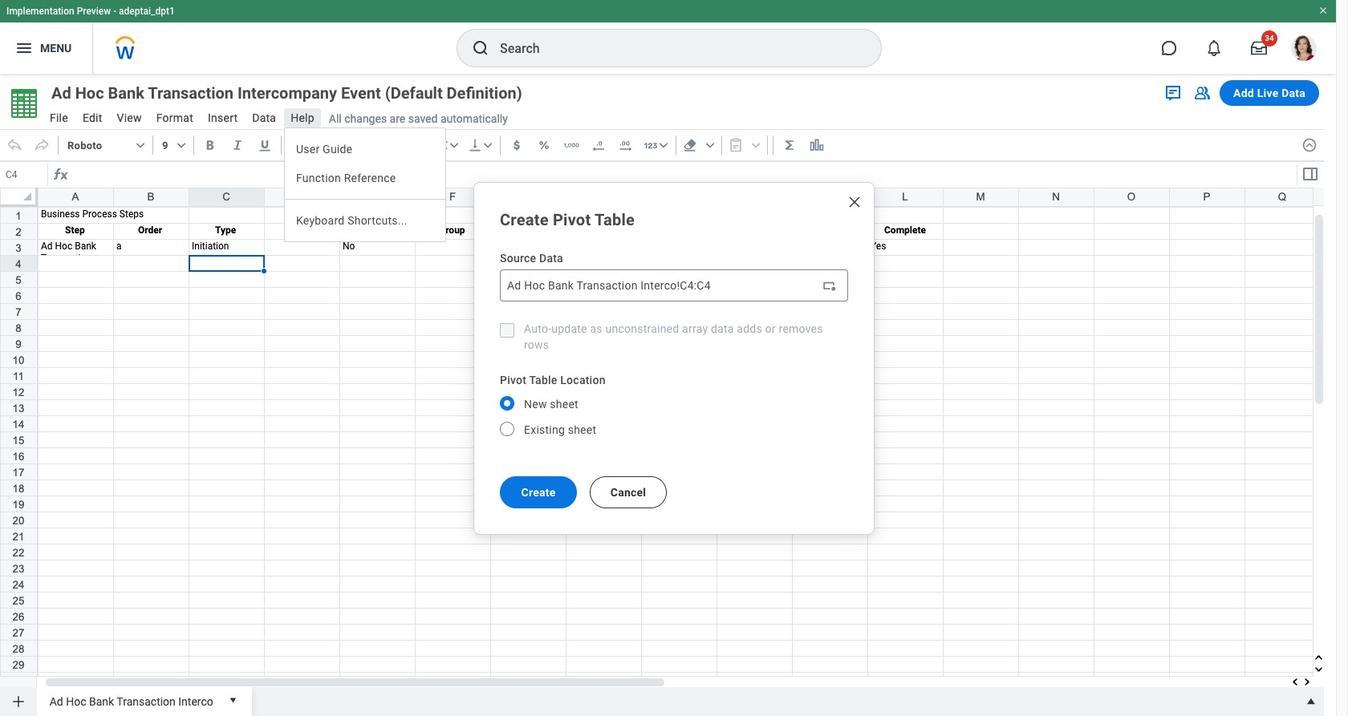 Task type: describe. For each thing, give the bounding box(es) containing it.
add footer ws image
[[10, 694, 26, 710]]

implementation preview -   adeptai_dpt1
[[6, 6, 175, 17]]

menu banner
[[0, 0, 1336, 74]]

2 chevron down small image from the left
[[446, 137, 462, 153]]

add live data
[[1234, 87, 1306, 100]]

adeptai_dpt1
[[119, 6, 175, 17]]

percentage image
[[536, 137, 552, 153]]

Search Workday  search field
[[500, 30, 848, 66]]

hoc for ad hoc bank transaction interco
[[66, 696, 86, 708]]

roboto
[[67, 139, 102, 151]]

create pivot table
[[500, 210, 635, 229]]

ad hoc bank transaction interco
[[50, 696, 213, 708]]

data
[[711, 322, 734, 335]]

event
[[341, 83, 381, 103]]

caret down small image
[[225, 693, 241, 709]]

automatically
[[441, 112, 508, 125]]

create button
[[500, 476, 577, 508]]

bold image
[[202, 137, 218, 153]]

notifications large image
[[1206, 40, 1222, 56]]

34 button
[[1242, 30, 1278, 66]]

9
[[162, 139, 168, 151]]

ad hoc bank transaction intercompany event (default definition)
[[51, 83, 522, 103]]

data inside button
[[1282, 87, 1306, 100]]

as
[[590, 322, 603, 335]]

Source Data text field
[[500, 269, 848, 301]]

keyboard
[[296, 214, 345, 227]]

interco
[[178, 696, 213, 708]]

formula editor image
[[1301, 165, 1320, 184]]

source data
[[500, 252, 563, 264]]

add
[[1234, 87, 1254, 100]]

2 chevron down small image from the left
[[702, 137, 718, 153]]

all changes are saved automatically button
[[323, 111, 508, 126]]

edit
[[83, 112, 102, 124]]

chevron up circle image
[[1302, 137, 1318, 153]]

transaction for intercompany
[[148, 83, 234, 103]]

intercompany
[[238, 83, 337, 103]]

format
[[156, 112, 193, 124]]

changes
[[345, 112, 387, 125]]

add zero image
[[618, 137, 634, 153]]

chart image
[[809, 137, 825, 153]]

3 chevron down small image from the left
[[480, 137, 496, 153]]

4 chevron down small image from the left
[[655, 137, 672, 153]]

sheet for existing sheet
[[568, 423, 597, 436]]

auto-
[[524, 322, 552, 335]]

auto-update as unconstrained array data adds or removes rows
[[524, 322, 823, 351]]

preview
[[77, 6, 111, 17]]

new sheet
[[524, 398, 579, 411]]

toolbar container region
[[0, 129, 1295, 161]]

data inside menus menu bar
[[252, 112, 276, 124]]

create pivot table dialog
[[474, 182, 875, 535]]

all
[[329, 112, 342, 125]]

ad for ad hoc bank transaction interco
[[50, 696, 63, 708]]

ad for ad hoc bank transaction intercompany event (default definition)
[[51, 83, 71, 103]]

cancel button
[[590, 476, 667, 508]]

adds
[[737, 322, 762, 335]]

existing sheet
[[524, 423, 597, 436]]

activity stream image
[[1164, 83, 1183, 103]]

cancel
[[611, 486, 646, 499]]

roboto button
[[62, 132, 149, 158]]

existing
[[524, 423, 565, 436]]



Task type: vqa. For each thing, say whether or not it's contained in the screenshot.
Source Data
yes



Task type: locate. For each thing, give the bounding box(es) containing it.
ad
[[51, 83, 71, 103], [50, 696, 63, 708]]

0 vertical spatial bank
[[108, 83, 144, 103]]

0 vertical spatial table
[[595, 210, 635, 229]]

0 horizontal spatial table
[[529, 374, 557, 386]]

None text field
[[2, 164, 47, 186]]

are
[[390, 112, 405, 125]]

transaction
[[148, 83, 234, 103], [117, 696, 176, 708]]

media classroom image
[[1193, 83, 1212, 103]]

1 chevron down small image from the left
[[132, 137, 148, 153]]

keyboard shortcuts...
[[296, 214, 407, 227]]

function reference
[[296, 172, 396, 185]]

0 horizontal spatial chevron down small image
[[132, 137, 148, 153]]

1 vertical spatial create
[[521, 486, 556, 499]]

data right source at the left top of page
[[539, 252, 563, 264]]

1 vertical spatial hoc
[[66, 696, 86, 708]]

chevron down small image
[[173, 137, 189, 153], [446, 137, 462, 153], [480, 137, 496, 153], [655, 137, 672, 153]]

data
[[1282, 87, 1306, 100], [252, 112, 276, 124], [539, 252, 563, 264]]

file
[[50, 112, 68, 124]]

insert
[[208, 112, 238, 124]]

sheet for new sheet
[[550, 398, 579, 411]]

chevron down small image left the eraser "icon"
[[655, 137, 672, 153]]

1 vertical spatial data
[[252, 112, 276, 124]]

create
[[500, 210, 549, 229], [521, 486, 556, 499]]

create for create pivot table
[[500, 210, 549, 229]]

menu button
[[0, 22, 92, 74]]

chevron down small image left the dollar sign image
[[480, 137, 496, 153]]

bank
[[108, 83, 144, 103], [89, 696, 114, 708]]

region image
[[821, 277, 837, 293]]

ad up file
[[51, 83, 71, 103]]

1 horizontal spatial data
[[539, 252, 563, 264]]

reference
[[344, 172, 396, 185]]

profile logan mcneil image
[[1291, 35, 1317, 64]]

chevron down small image
[[132, 137, 148, 153], [702, 137, 718, 153]]

menus menu bar
[[42, 107, 323, 132]]

-
[[113, 6, 116, 17]]

chevron down small image right the eraser "icon"
[[702, 137, 718, 153]]

transaction left interco
[[117, 696, 176, 708]]

italics image
[[229, 137, 245, 153]]

bank for ad hoc bank transaction intercompany event (default definition)
[[108, 83, 144, 103]]

ad hoc bank transaction intercompany event (default definition) button
[[43, 82, 551, 104]]

inbox large image
[[1251, 40, 1267, 56]]

user guide
[[296, 143, 353, 156]]

bank for ad hoc bank transaction interco
[[89, 696, 114, 708]]

data up the underline icon
[[252, 112, 276, 124]]

2 horizontal spatial data
[[1282, 87, 1306, 100]]

0 vertical spatial create
[[500, 210, 549, 229]]

unconstrained
[[606, 322, 679, 335]]

1 horizontal spatial table
[[595, 210, 635, 229]]

caret up image
[[1303, 694, 1319, 710]]

1 vertical spatial bank
[[89, 696, 114, 708]]

0 vertical spatial transaction
[[148, 83, 234, 103]]

pivot table location
[[500, 374, 606, 386]]

bank inside ad hoc bank transaction intercompany event (default definition) button
[[108, 83, 144, 103]]

source
[[500, 252, 536, 264]]

x image
[[847, 194, 863, 210]]

live
[[1257, 87, 1279, 100]]

hoc right add footer ws icon
[[66, 696, 86, 708]]

menu
[[40, 41, 72, 54]]

Formula Bar text field
[[71, 164, 1295, 186]]

pivot
[[553, 210, 591, 229], [500, 374, 527, 386]]

data inside create pivot table dialog
[[539, 252, 563, 264]]

help menu
[[284, 128, 446, 242]]

remove zero image
[[590, 137, 607, 153]]

rows
[[524, 338, 549, 351]]

saved
[[408, 112, 438, 125]]

1 vertical spatial transaction
[[117, 696, 176, 708]]

thousands comma image
[[563, 137, 579, 153]]

hoc inside ad hoc bank transaction intercompany event (default definition) button
[[75, 83, 104, 103]]

implementation
[[6, 6, 74, 17]]

bank inside ad hoc bank transaction interco button
[[89, 696, 114, 708]]

hoc
[[75, 83, 104, 103], [66, 696, 86, 708]]

data right live
[[1282, 87, 1306, 100]]

user
[[296, 143, 320, 156]]

update
[[552, 322, 587, 335]]

1 vertical spatial pivot
[[500, 374, 527, 386]]

table
[[595, 210, 635, 229], [529, 374, 557, 386]]

0 vertical spatial pivot
[[553, 210, 591, 229]]

search image
[[471, 39, 490, 58]]

sheet
[[550, 398, 579, 411], [568, 423, 597, 436]]

0 horizontal spatial data
[[252, 112, 276, 124]]

definition)
[[447, 83, 522, 103]]

add live data button
[[1220, 80, 1319, 106]]

transaction for interco
[[117, 696, 176, 708]]

table down add zero image
[[595, 210, 635, 229]]

hoc inside ad hoc bank transaction interco button
[[66, 696, 86, 708]]

chevron down small image right 9 at the top left of the page
[[173, 137, 189, 153]]

guide
[[323, 143, 353, 156]]

new
[[524, 398, 547, 411]]

justify image
[[14, 39, 34, 58]]

hoc up edit
[[75, 83, 104, 103]]

help
[[291, 112, 314, 124]]

0 vertical spatial hoc
[[75, 83, 104, 103]]

create down existing
[[521, 486, 556, 499]]

or
[[765, 322, 776, 335]]

transaction up menus menu bar
[[148, 83, 234, 103]]

grid
[[0, 188, 1348, 717]]

function
[[296, 172, 341, 185]]

34
[[1265, 34, 1274, 43]]

2 vertical spatial data
[[539, 252, 563, 264]]

1 horizontal spatial chevron down small image
[[702, 137, 718, 153]]

create for create
[[521, 486, 556, 499]]

view
[[117, 112, 142, 124]]

0 vertical spatial sheet
[[550, 398, 579, 411]]

align bottom image
[[467, 137, 483, 153]]

underline image
[[257, 137, 273, 153]]

ad hoc bank transaction interco button
[[43, 688, 220, 714]]

sheet right existing
[[568, 423, 597, 436]]

close environment banner image
[[1319, 6, 1328, 15]]

create inside button
[[521, 486, 556, 499]]

1 vertical spatial sheet
[[568, 423, 597, 436]]

shortcuts...
[[348, 214, 407, 227]]

1 horizontal spatial pivot
[[553, 210, 591, 229]]

sheet up existing sheet
[[550, 398, 579, 411]]

(default
[[385, 83, 443, 103]]

0 vertical spatial data
[[1282, 87, 1306, 100]]

table up new
[[529, 374, 557, 386]]

numbers image
[[643, 137, 659, 153]]

eraser image
[[682, 137, 698, 153]]

array
[[682, 322, 708, 335]]

ad right add footer ws icon
[[50, 696, 63, 708]]

0 vertical spatial ad
[[51, 83, 71, 103]]

chevron down small image inside roboto dropdown button
[[132, 137, 148, 153]]

1 vertical spatial ad
[[50, 696, 63, 708]]

9 button
[[157, 132, 190, 158]]

pivot up source data
[[553, 210, 591, 229]]

0 horizontal spatial pivot
[[500, 374, 527, 386]]

1 vertical spatial table
[[529, 374, 557, 386]]

pivot table location element
[[490, 388, 839, 447]]

dollar sign image
[[509, 137, 525, 153]]

all changes are saved automatically
[[329, 112, 508, 125]]

chevron down small image left 9 at the top left of the page
[[132, 137, 148, 153]]

create up source at the left top of page
[[500, 210, 549, 229]]

fx image
[[51, 165, 71, 185]]

removes
[[779, 322, 823, 335]]

hoc for ad hoc bank transaction intercompany event (default definition)
[[75, 83, 104, 103]]

pivot up new
[[500, 374, 527, 386]]

location
[[560, 374, 606, 386]]

chevron down small image left "align bottom" icon
[[446, 137, 462, 153]]

chevron down small image inside 9 popup button
[[173, 137, 189, 153]]

1 chevron down small image from the left
[[173, 137, 189, 153]]

autosum image
[[781, 137, 798, 153]]



